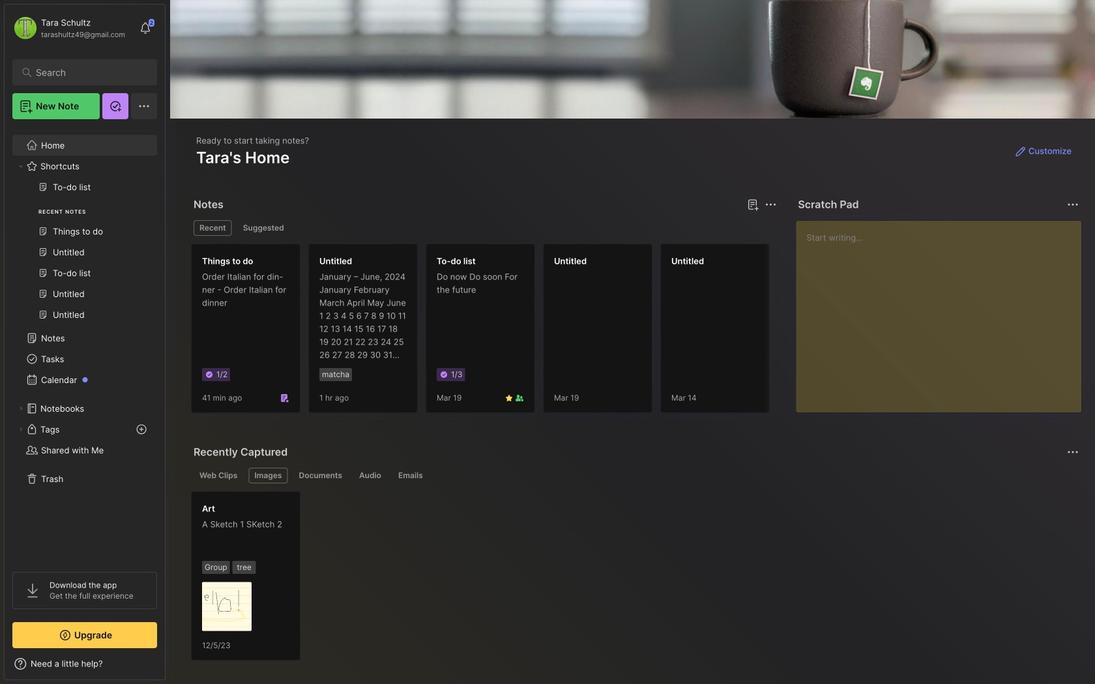 Task type: vqa. For each thing, say whether or not it's contained in the screenshot.
little
no



Task type: locate. For each thing, give the bounding box(es) containing it.
1 vertical spatial tab list
[[194, 468, 1077, 484]]

0 vertical spatial more actions image
[[1065, 197, 1081, 213]]

tree inside main element
[[5, 127, 165, 561]]

tree
[[5, 127, 165, 561]]

2 tab list from the top
[[194, 468, 1077, 484]]

None search field
[[36, 65, 140, 80]]

tab list
[[194, 220, 775, 236], [194, 468, 1077, 484]]

group
[[12, 177, 156, 333]]

0 vertical spatial tab list
[[194, 220, 775, 236]]

1 more actions image from the top
[[1065, 197, 1081, 213]]

expand notebooks image
[[17, 405, 25, 413]]

row group
[[191, 244, 1095, 421]]

Account field
[[12, 15, 125, 41]]

click to collapse image
[[165, 660, 174, 676]]

More actions field
[[762, 196, 780, 214], [1064, 196, 1082, 214], [1064, 443, 1082, 462]]

Search text field
[[36, 66, 140, 79]]

tab
[[194, 220, 232, 236], [237, 220, 290, 236], [194, 468, 243, 484], [249, 468, 288, 484], [293, 468, 348, 484], [353, 468, 387, 484], [392, 468, 429, 484]]

2 more actions image from the top
[[1065, 445, 1081, 460]]

1 tab list from the top
[[194, 220, 775, 236]]

more actions image
[[1065, 197, 1081, 213], [1065, 445, 1081, 460]]

1 vertical spatial more actions image
[[1065, 445, 1081, 460]]



Task type: describe. For each thing, give the bounding box(es) containing it.
WHAT'S NEW field
[[5, 654, 165, 675]]

none search field inside main element
[[36, 65, 140, 80]]

Start writing… text field
[[807, 221, 1081, 402]]

thumbnail image
[[202, 582, 252, 632]]

more actions image
[[763, 197, 779, 213]]

group inside main element
[[12, 177, 156, 333]]

main element
[[0, 0, 169, 685]]

expand tags image
[[17, 426, 25, 434]]



